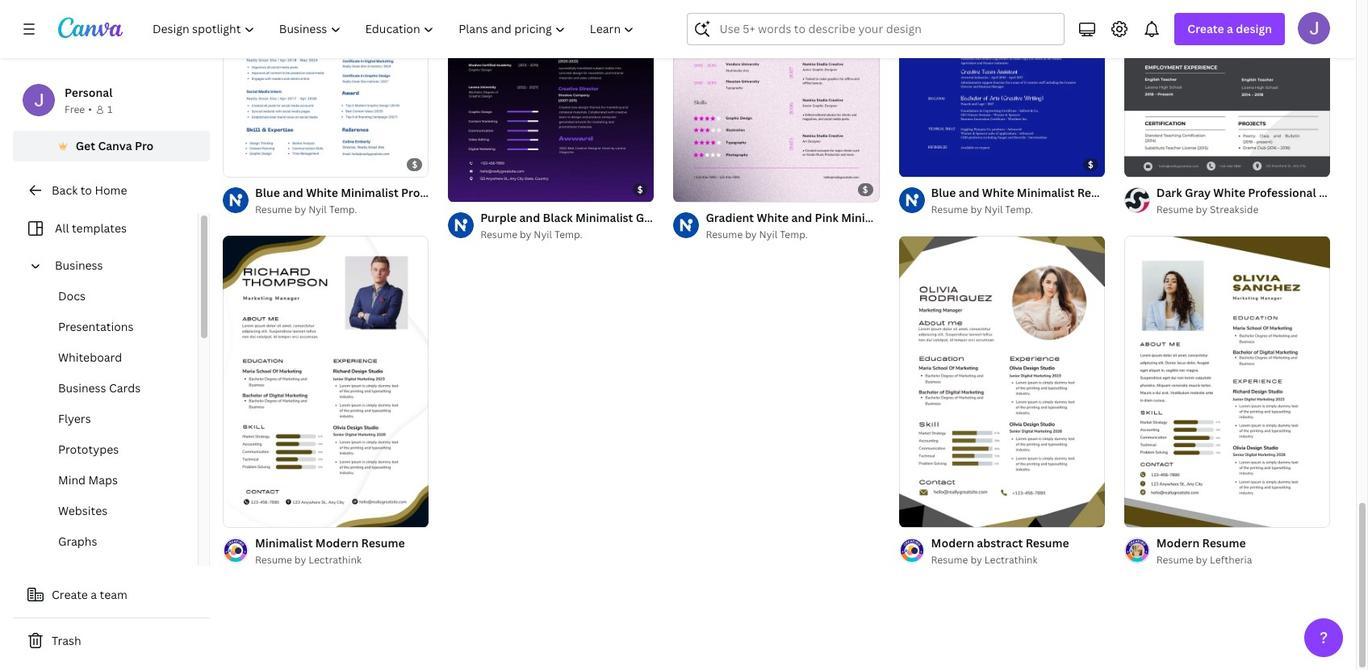 Task type: locate. For each thing, give the bounding box(es) containing it.
1 vertical spatial create
[[52, 587, 88, 602]]

temp. down blue and white minimalist professional resume link
[[329, 203, 357, 217]]

graphs
[[58, 534, 97, 549]]

0 vertical spatial business
[[55, 258, 103, 273]]

professional inside dark gray white professional teacher c resume by streakside
[[1248, 185, 1317, 201]]

nyil for gradient white and pink minimalist resume
[[759, 228, 778, 241]]

get
[[76, 138, 95, 153]]

2 professional from the left
[[1248, 185, 1317, 201]]

create left team at the bottom left of the page
[[52, 587, 88, 602]]

lectrathink
[[309, 553, 362, 567], [985, 553, 1038, 567]]

free •
[[65, 103, 92, 116]]

nyil down black
[[534, 228, 552, 241]]

temp.
[[329, 203, 357, 217], [1005, 203, 1033, 217], [555, 228, 583, 241], [780, 228, 808, 241]]

1 lectrathink from the left
[[309, 553, 362, 567]]

0 horizontal spatial modern
[[316, 535, 359, 551]]

0 horizontal spatial gradient
[[636, 210, 684, 225]]

docs link
[[26, 281, 198, 312]]

leftheria
[[1210, 553, 1253, 567]]

blue for blue and white minimalist professional resume
[[255, 185, 280, 200]]

$ up blue and white minimalist resume link
[[1088, 159, 1094, 171]]

white inside blue and white minimalist professional resume resume by nyil temp.
[[306, 185, 338, 200]]

and for blue and white minimalist resume
[[959, 185, 980, 201]]

0 horizontal spatial blue
[[255, 185, 280, 200]]

design
[[1236, 21, 1272, 36]]

2 gradient from the left
[[706, 210, 754, 225]]

blue and white minimalist resume resume by nyil temp.
[[931, 185, 1121, 217]]

resume by lectrathink link
[[255, 552, 405, 569], [931, 553, 1070, 569]]

white for blue and white minimalist resume
[[982, 185, 1015, 201]]

1 horizontal spatial blue
[[931, 185, 956, 201]]

purple and black minimalist gradient resume image
[[448, 0, 654, 202]]

temp. down the gradient white and pink minimalist resume link
[[780, 228, 808, 241]]

resume by lectrathink link for abstract
[[931, 553, 1070, 569]]

0 horizontal spatial resume by lectrathink link
[[255, 552, 405, 569]]

create left design
[[1188, 21, 1225, 36]]

1 modern from the left
[[316, 535, 359, 551]]

lectrathink inside minimalist modern resume resume by lectrathink
[[309, 553, 362, 567]]

business up flyers at bottom left
[[58, 380, 106, 396]]

back to home
[[52, 182, 127, 198]]

blue inside blue and white minimalist resume resume by nyil temp.
[[931, 185, 956, 201]]

temp. down blue and white minimalist resume link
[[1005, 203, 1033, 217]]

minimalist inside the purple and black minimalist gradient resume resume by nyil temp.
[[576, 210, 633, 225]]

nyil down the gradient white and pink minimalist resume link
[[759, 228, 778, 241]]

2 blue from the left
[[931, 185, 956, 201]]

1 horizontal spatial create
[[1188, 21, 1225, 36]]

resume by lectrathink link for modern
[[255, 552, 405, 569]]

white inside dark gray white professional teacher c resume by streakside
[[1214, 185, 1246, 201]]

$ up blue and white minimalist professional resume link
[[412, 158, 418, 171]]

and inside blue and white minimalist professional resume resume by nyil temp.
[[283, 185, 303, 200]]

minimalist inside minimalist modern resume resume by lectrathink
[[255, 535, 313, 551]]

nyil for purple and black minimalist gradient resume
[[534, 228, 552, 241]]

purple
[[481, 210, 517, 225]]

white inside blue and white minimalist resume resume by nyil temp.
[[982, 185, 1015, 201]]

2 resume by lectrathink link from the left
[[931, 553, 1070, 569]]

blue
[[255, 185, 280, 200], [931, 185, 956, 201]]

1 horizontal spatial modern
[[931, 536, 975, 551]]

cards
[[109, 380, 141, 396]]

1 vertical spatial a
[[91, 587, 97, 602]]

all
[[55, 220, 69, 236]]

temp. inside blue and white minimalist resume resume by nyil temp.
[[1005, 203, 1033, 217]]

team
[[100, 587, 127, 602]]

and
[[283, 185, 303, 200], [959, 185, 980, 201], [520, 210, 540, 225], [792, 210, 812, 225]]

abstract
[[977, 536, 1023, 551]]

modern inside minimalist modern resume resume by lectrathink
[[316, 535, 359, 551]]

white inside gradient white and pink minimalist resume resume by nyil temp.
[[757, 210, 789, 225]]

temp. for blue and white minimalist professional resume
[[329, 203, 357, 217]]

lectrathink for modern
[[309, 553, 362, 567]]

0 horizontal spatial professional
[[401, 185, 470, 200]]

nyil down blue and white minimalist professional resume link
[[309, 203, 327, 217]]

a inside dropdown button
[[1227, 21, 1234, 36]]

1 gradient from the left
[[636, 210, 684, 225]]

back
[[52, 182, 78, 198]]

nyil
[[309, 203, 327, 217], [985, 203, 1003, 217], [534, 228, 552, 241], [759, 228, 778, 241]]

gradient inside the purple and black minimalist gradient resume resume by nyil temp.
[[636, 210, 684, 225]]

temp. inside blue and white minimalist professional resume resume by nyil temp.
[[329, 203, 357, 217]]

resume by leftheria link
[[1157, 553, 1253, 569]]

nyil inside blue and white minimalist resume resume by nyil temp.
[[985, 203, 1003, 217]]

black
[[543, 210, 573, 225]]

create
[[1188, 21, 1225, 36], [52, 587, 88, 602]]

personal
[[65, 85, 113, 100]]

canva
[[98, 138, 132, 153]]

business
[[55, 258, 103, 273], [58, 380, 106, 396]]

1 horizontal spatial professional
[[1248, 185, 1317, 201]]

to
[[80, 182, 92, 198]]

gradient white and pink minimalist resume image
[[674, 0, 880, 202]]

prototypes
[[58, 442, 119, 457]]

0 horizontal spatial create
[[52, 587, 88, 602]]

1 horizontal spatial a
[[1227, 21, 1234, 36]]

modern
[[316, 535, 359, 551], [931, 536, 975, 551], [1157, 536, 1200, 551]]

maps
[[88, 472, 118, 488]]

1 horizontal spatial lectrathink
[[985, 553, 1038, 567]]

a left design
[[1227, 21, 1234, 36]]

gray
[[1185, 185, 1211, 201]]

a for design
[[1227, 21, 1234, 36]]

1 horizontal spatial gradient
[[706, 210, 754, 225]]

and inside the purple and black minimalist gradient resume resume by nyil temp.
[[520, 210, 540, 225]]

minimalist
[[341, 185, 399, 200], [1017, 185, 1075, 201], [576, 210, 633, 225], [841, 210, 899, 225], [255, 535, 313, 551]]

by inside blue and white minimalist resume resume by nyil temp.
[[971, 203, 982, 217]]

temp. down black
[[555, 228, 583, 241]]

create inside "create a design" dropdown button
[[1188, 21, 1225, 36]]

blue and white minimalist professional resume image
[[223, 0, 429, 177]]

create inside 'create a team' button
[[52, 587, 88, 602]]

resume by nyil temp. link for professional
[[255, 202, 429, 218]]

blue and white minimalist professional resume resume by nyil temp.
[[255, 185, 516, 217]]

presentations
[[58, 319, 134, 334]]

blue inside blue and white minimalist professional resume resume by nyil temp.
[[255, 185, 280, 200]]

resume
[[472, 185, 516, 200], [1078, 185, 1121, 201], [255, 203, 292, 217], [931, 203, 968, 217], [1157, 203, 1194, 217], [687, 210, 731, 225], [902, 210, 946, 225], [481, 228, 518, 241], [706, 228, 743, 241], [361, 535, 405, 551], [1026, 536, 1070, 551], [1203, 536, 1246, 551], [255, 553, 292, 567], [931, 553, 968, 567], [1157, 553, 1194, 567]]

$ up purple and black minimalist gradient resume link
[[638, 183, 643, 195]]

minimalist inside blue and white minimalist resume resume by nyil temp.
[[1017, 185, 1075, 201]]

business up docs
[[55, 258, 103, 273]]

nyil down blue and white minimalist resume link
[[985, 203, 1003, 217]]

3 modern from the left
[[1157, 536, 1200, 551]]

$ up the gradient white and pink minimalist resume link
[[863, 183, 868, 195]]

a inside button
[[91, 587, 97, 602]]

0 vertical spatial create
[[1188, 21, 1225, 36]]

gradient white and pink minimalist resume link
[[706, 209, 946, 227]]

1 professional from the left
[[401, 185, 470, 200]]

purple and black minimalist gradient resume resume by nyil temp.
[[481, 210, 731, 241]]

create for create a team
[[52, 587, 88, 602]]

business cards
[[58, 380, 141, 396]]

professional
[[401, 185, 470, 200], [1248, 185, 1317, 201]]

gradient white and pink minimalist resume resume by nyil temp.
[[706, 210, 946, 241]]

0 vertical spatial a
[[1227, 21, 1234, 36]]

nyil inside blue and white minimalist professional resume resume by nyil temp.
[[309, 203, 327, 217]]

business cards link
[[26, 373, 198, 404]]

2 modern from the left
[[931, 536, 975, 551]]

nyil inside the purple and black minimalist gradient resume resume by nyil temp.
[[534, 228, 552, 241]]

lectrathink inside modern abstract resume resume by lectrathink
[[985, 553, 1038, 567]]

lectrathink down modern abstract resume 'link'
[[985, 553, 1038, 567]]

None search field
[[687, 13, 1065, 45]]

graphs link
[[26, 526, 198, 557]]

websites link
[[26, 496, 198, 526]]

1 blue from the left
[[255, 185, 280, 200]]

2 lectrathink from the left
[[985, 553, 1038, 567]]

white
[[306, 185, 338, 200], [982, 185, 1015, 201], [1214, 185, 1246, 201], [757, 210, 789, 225]]

1 vertical spatial business
[[58, 380, 106, 396]]

dark gray white professional teacher c resume by streakside
[[1157, 185, 1369, 217]]

mind
[[58, 472, 86, 488]]

by inside the purple and black minimalist gradient resume resume by nyil temp.
[[520, 228, 532, 241]]

0 horizontal spatial a
[[91, 587, 97, 602]]

gradient
[[636, 210, 684, 225], [706, 210, 754, 225]]

resume by nyil temp. link
[[255, 202, 429, 218], [931, 202, 1105, 218], [481, 227, 654, 243], [706, 227, 880, 243]]

dark gray white professional teacher c link
[[1157, 184, 1369, 202]]

gradient inside gradient white and pink minimalist resume resume by nyil temp.
[[706, 210, 754, 225]]

lectrathink down minimalist modern resume link
[[309, 553, 362, 567]]

a left team at the bottom left of the page
[[91, 587, 97, 602]]

by
[[295, 203, 306, 217], [971, 203, 982, 217], [1196, 203, 1208, 217], [520, 228, 532, 241], [745, 228, 757, 241], [295, 553, 306, 567], [971, 553, 982, 567], [1196, 553, 1208, 567]]

modern inside modern resume resume by leftheria
[[1157, 536, 1200, 551]]

nyil inside gradient white and pink minimalist resume resume by nyil temp.
[[759, 228, 778, 241]]

a
[[1227, 21, 1234, 36], [91, 587, 97, 602]]

temp. for purple and black minimalist gradient resume
[[555, 228, 583, 241]]

temp. inside gradient white and pink minimalist resume resume by nyil temp.
[[780, 228, 808, 241]]

$
[[412, 158, 418, 171], [1088, 159, 1094, 171], [638, 183, 643, 195], [863, 183, 868, 195]]

minimalist inside blue and white minimalist professional resume resume by nyil temp.
[[341, 185, 399, 200]]

by inside modern resume resume by leftheria
[[1196, 553, 1208, 567]]

back to home link
[[13, 174, 210, 207]]

1 resume by lectrathink link from the left
[[255, 552, 405, 569]]

free
[[65, 103, 85, 116]]

2 horizontal spatial modern
[[1157, 536, 1200, 551]]

0 horizontal spatial lectrathink
[[309, 553, 362, 567]]

temp. inside the purple and black minimalist gradient resume resume by nyil temp.
[[555, 228, 583, 241]]

and inside blue and white minimalist resume resume by nyil temp.
[[959, 185, 980, 201]]

modern inside modern abstract resume resume by lectrathink
[[931, 536, 975, 551]]

and for blue and white minimalist professional resume
[[283, 185, 303, 200]]

1 horizontal spatial resume by lectrathink link
[[931, 553, 1070, 569]]

modern resume link
[[1157, 535, 1253, 553]]

presentations link
[[26, 312, 198, 342]]



Task type: describe. For each thing, give the bounding box(es) containing it.
whiteboard
[[58, 350, 122, 365]]

minimalist inside gradient white and pink minimalist resume resume by nyil temp.
[[841, 210, 899, 225]]

a for team
[[91, 587, 97, 602]]

create a design button
[[1175, 13, 1285, 45]]

c
[[1366, 185, 1369, 201]]

business for business
[[55, 258, 103, 273]]

teacher
[[1319, 185, 1363, 201]]

blue and white minimalist resume link
[[931, 184, 1121, 202]]

and for purple and black minimalist gradient resume
[[520, 210, 540, 225]]

jacob simon image
[[1298, 12, 1331, 44]]

1
[[107, 103, 112, 116]]

pink
[[815, 210, 839, 225]]

create for create a design
[[1188, 21, 1225, 36]]

websites
[[58, 503, 108, 518]]

by inside gradient white and pink minimalist resume resume by nyil temp.
[[745, 228, 757, 241]]

templates
[[72, 220, 127, 236]]

by inside blue and white minimalist professional resume resume by nyil temp.
[[295, 203, 306, 217]]

professional inside blue and white minimalist professional resume resume by nyil temp.
[[401, 185, 470, 200]]

create a design
[[1188, 21, 1272, 36]]

by inside minimalist modern resume resume by lectrathink
[[295, 553, 306, 567]]

mind maps link
[[26, 465, 198, 496]]

business link
[[48, 250, 188, 281]]

docs
[[58, 288, 86, 304]]

resume by nyil temp. link for gradient
[[481, 227, 654, 243]]

flyers link
[[26, 404, 198, 434]]

modern abstract resume resume by lectrathink
[[931, 536, 1070, 567]]

minimalist for gradient
[[576, 210, 633, 225]]

get canva pro
[[76, 138, 154, 153]]

$ for gradient
[[638, 183, 643, 195]]

all templates
[[55, 220, 127, 236]]

prototypes link
[[26, 434, 198, 465]]

pro
[[135, 138, 154, 153]]

lectrathink for abstract
[[985, 553, 1038, 567]]

minimalist modern resume link
[[255, 535, 405, 552]]

blue for blue and white minimalist resume
[[931, 185, 956, 201]]

modern for modern resume
[[1157, 536, 1200, 551]]

blue and white minimalist professional resume link
[[255, 184, 516, 202]]

create a team button
[[13, 579, 210, 611]]

trash link
[[13, 625, 210, 657]]

purple and black minimalist gradient resume link
[[481, 209, 731, 227]]

resume inside dark gray white professional teacher c resume by streakside
[[1157, 203, 1194, 217]]

$ for professional
[[412, 158, 418, 171]]

home
[[95, 182, 127, 198]]

whiteboard link
[[26, 342, 198, 373]]

mind maps
[[58, 472, 118, 488]]

flyers
[[58, 411, 91, 426]]

resume by nyil temp. link for minimalist
[[706, 227, 880, 243]]

•
[[88, 103, 92, 116]]

resume by nyil temp. link for resume
[[931, 202, 1105, 218]]

white for dark gray white professional teacher c
[[1214, 185, 1246, 201]]

minimalist for resume
[[1017, 185, 1075, 201]]

$ for resume
[[1088, 159, 1094, 171]]

all templates link
[[23, 213, 188, 244]]

modern abstract resume link
[[931, 535, 1070, 553]]

blue and white minimalist resume image
[[899, 0, 1105, 177]]

minimalist modern resume resume by lectrathink
[[255, 535, 405, 567]]

streakside
[[1210, 203, 1259, 217]]

modern abstract resume image
[[899, 236, 1105, 527]]

minimalist modern resume image
[[223, 236, 429, 527]]

white for blue and white minimalist professional resume
[[306, 185, 338, 200]]

dark gray white professional teacher collage resume image
[[1125, 0, 1331, 177]]

dark
[[1157, 185, 1183, 201]]

$ for minimalist
[[863, 183, 868, 195]]

get canva pro button
[[13, 131, 210, 161]]

modern resume image
[[1125, 236, 1331, 527]]

resume by streakside link
[[1157, 202, 1331, 218]]

minimalist for professional
[[341, 185, 399, 200]]

business for business cards
[[58, 380, 106, 396]]

trash
[[52, 633, 81, 648]]

by inside modern abstract resume resume by lectrathink
[[971, 553, 982, 567]]

top level navigation element
[[142, 13, 649, 45]]

Search search field
[[720, 14, 1055, 44]]

create a team
[[52, 587, 127, 602]]

and inside gradient white and pink minimalist resume resume by nyil temp.
[[792, 210, 812, 225]]

nyil for blue and white minimalist professional resume
[[309, 203, 327, 217]]

by inside dark gray white professional teacher c resume by streakside
[[1196, 203, 1208, 217]]

modern for modern abstract resume
[[931, 536, 975, 551]]

temp. for gradient white and pink minimalist resume
[[780, 228, 808, 241]]

modern resume resume by leftheria
[[1157, 536, 1253, 567]]



Task type: vqa. For each thing, say whether or not it's contained in the screenshot.
The 'Gradient'
yes



